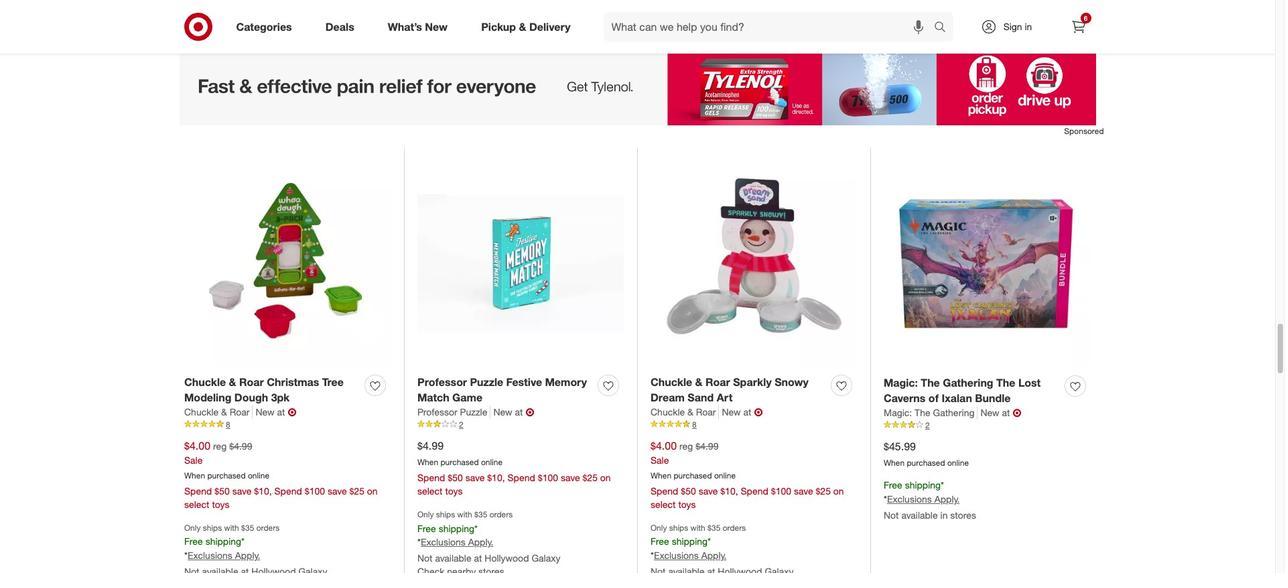 Task type: describe. For each thing, give the bounding box(es) containing it.
what's
[[388, 20, 422, 33]]

galaxy
[[532, 553, 561, 564]]

only for professor puzzle festive memory match game
[[418, 510, 434, 520]]

0 horizontal spatial not
[[418, 553, 433, 564]]

new inside professor puzzle new at ¬
[[494, 406, 513, 417]]

free shipping * * exclusions apply. for modeling
[[184, 536, 260, 561]]

& down sand
[[688, 406, 694, 417]]

$45.99 when purchased online
[[884, 440, 970, 468]]

toys inside $4.99 when purchased online spend $50 save $10, spend $100 save $25 on select toys
[[445, 486, 463, 497]]

pickup
[[481, 20, 516, 33]]

shipping for chuckle & roar sparkly snowy dream sand art
[[672, 536, 708, 547]]

¬ for magic: the gathering the lost caverns of ixalan bundle
[[1013, 406, 1022, 419]]

sign
[[1004, 21, 1023, 32]]

$4.00 reg $4.99 sale when purchased online spend $50 save $10, spend $100 save $25 on select toys for 3pk
[[184, 439, 378, 510]]

sponsored
[[1065, 126, 1105, 136]]

orders for dream
[[723, 523, 746, 533]]

$25 for chuckle & roar christmas tree modeling dough 3pk
[[350, 486, 365, 497]]

sign in
[[1004, 21, 1033, 32]]

professor puzzle link
[[418, 405, 491, 419]]

cart for third add to cart button
[[918, 16, 934, 26]]

free for chuckle & roar christmas tree modeling dough 3pk
[[184, 536, 203, 547]]

snowy
[[775, 375, 809, 389]]

free shipping * * exclusions apply. for dream
[[651, 536, 727, 561]]

chuckle down modeling
[[184, 406, 219, 417]]

8 link for 3pk
[[184, 419, 391, 431]]

art
[[717, 391, 733, 404]]

to for third add to cart button
[[908, 16, 916, 26]]

magic: for magic: the gathering the lost caverns of ixalan bundle
[[884, 376, 918, 389]]

only ships with $35 orders for game
[[418, 510, 513, 520]]

at left hollywood
[[474, 553, 482, 564]]

roar inside the chuckle & roar sparkly snowy dream sand art
[[706, 375, 731, 389]]

search button
[[928, 12, 960, 44]]

chuckle & roar christmas tree modeling dough 3pk link
[[184, 375, 359, 405]]

bundle
[[976, 391, 1011, 405]]

shipping inside free shipping * * exclusions apply. not available in stores
[[906, 480, 941, 491]]

& for chuckle & roar christmas tree modeling dough 3pk link
[[229, 375, 236, 389]]

new for chuckle & roar christmas tree modeling dough 3pk
[[256, 406, 275, 417]]

2 for $45.99
[[926, 420, 930, 430]]

chuckle & roar new at ¬ for dough
[[184, 405, 297, 419]]

pickup & delivery
[[481, 20, 571, 33]]

2 link for at
[[884, 419, 1091, 431]]

apply. inside free shipping * * exclusions apply. not available in stores
[[935, 494, 960, 505]]

deals
[[326, 20, 355, 33]]

lost
[[1019, 376, 1041, 389]]

2 link for ¬
[[418, 419, 624, 431]]

at for modeling
[[277, 406, 285, 417]]

add to cart for 2nd add to cart button
[[424, 16, 467, 26]]

8 for sand
[[693, 419, 697, 429]]

advertisement region
[[171, 49, 1105, 125]]

free for chuckle & roar sparkly snowy dream sand art
[[651, 536, 670, 547]]

on inside $4.99 when purchased online spend $50 save $10, spend $100 save $25 on select toys
[[601, 472, 611, 484]]

with for dream
[[691, 523, 706, 533]]

professor for professor puzzle festive memory match game
[[418, 375, 467, 389]]

$4.99 inside $4.99 when purchased online spend $50 save $10, spend $100 save $25 on select toys
[[418, 439, 444, 452]]

exclusions for professor puzzle festive memory match game
[[421, 537, 466, 548]]

$25 for chuckle & roar sparkly snowy dream sand art
[[816, 486, 831, 497]]

cart for 2nd add to cart button
[[451, 16, 467, 26]]

$4.99 for chuckle & roar sparkly snowy dream sand art
[[696, 440, 719, 452]]

2 add to cart button from the left
[[418, 11, 473, 32]]

only for chuckle & roar christmas tree modeling dough 3pk
[[184, 523, 201, 533]]

on for chuckle & roar sparkly snowy dream sand art
[[834, 486, 845, 497]]

not available at hollywood galaxy
[[418, 553, 561, 564]]

ships for dream
[[670, 523, 689, 533]]

add for third add to cart button
[[890, 16, 906, 26]]

exclusions for chuckle & roar sparkly snowy dream sand art
[[654, 550, 699, 561]]

chuckle & roar sparkly snowy dream sand art link
[[651, 375, 826, 405]]

categories
[[236, 20, 292, 33]]

the up bundle
[[997, 376, 1016, 389]]

orders for game
[[490, 510, 513, 520]]

new for magic: the gathering the lost caverns of ixalan bundle
[[981, 407, 1000, 418]]

search
[[928, 21, 960, 35]]

match
[[418, 391, 450, 404]]

$4.99 when purchased online spend $50 save $10, spend $100 save $25 on select toys
[[418, 439, 611, 497]]

deals link
[[314, 12, 371, 42]]

add to cart for 1st add to cart button from the left
[[190, 16, 234, 26]]

$10, for chuckle & roar sparkly snowy dream sand art
[[721, 486, 739, 497]]

magic: the gathering new at ¬
[[884, 406, 1022, 419]]

what's new link
[[377, 12, 465, 42]]

with for modeling
[[224, 523, 239, 533]]

add for 1st add to cart button from the left
[[190, 16, 206, 26]]

exclusions apply. button for professor puzzle festive memory match game
[[421, 536, 494, 549]]

at for dream
[[744, 406, 752, 417]]

roar inside chuckle & roar christmas tree modeling dough 3pk
[[239, 375, 264, 389]]

¬ down festive
[[526, 405, 535, 419]]

3 add to cart button from the left
[[884, 11, 940, 32]]

professor puzzle festive memory match game
[[418, 375, 587, 404]]

chuckle & roar sparkly snowy dream sand art
[[651, 375, 809, 404]]

festive
[[507, 375, 542, 389]]

memory
[[545, 375, 587, 389]]

1 add to cart button from the left
[[184, 11, 240, 32]]

magic: the gathering the lost caverns of ixalan bundle link
[[884, 375, 1060, 406]]

magic: the gathering link
[[884, 406, 979, 419]]

chuckle inside chuckle & roar christmas tree modeling dough 3pk
[[184, 375, 226, 389]]

game
[[453, 391, 483, 404]]

dream
[[651, 391, 685, 404]]

stores inside free shipping * * exclusions apply. not available in stores
[[951, 510, 977, 521]]

at for caverns
[[1003, 407, 1011, 418]]

$100 inside $4.99 when purchased online spend $50 save $10, spend $100 save $25 on select toys
[[538, 472, 559, 484]]

$100 for chuckle & roar christmas tree modeling dough 3pk
[[305, 486, 325, 497]]

purchased inside $4.99 when purchased online spend $50 save $10, spend $100 save $25 on select toys
[[441, 457, 479, 467]]

shipping for chuckle & roar christmas tree modeling dough 3pk
[[206, 536, 241, 547]]

new right what's
[[425, 20, 448, 33]]

$10, for chuckle & roar christmas tree modeling dough 3pk
[[254, 486, 272, 497]]

free inside free shipping * * exclusions apply. not available in stores
[[884, 480, 903, 491]]

categories link
[[225, 12, 309, 42]]

1 horizontal spatial in
[[1025, 21, 1033, 32]]

$4.00 for chuckle & roar sparkly snowy dream sand art
[[651, 439, 677, 452]]



Task type: vqa. For each thing, say whether or not it's contained in the screenshot.
MANHATTAN at the top left of page
no



Task type: locate. For each thing, give the bounding box(es) containing it.
$50 for chuckle & roar sparkly snowy dream sand art
[[681, 486, 696, 497]]

tree
[[322, 375, 344, 389]]

cart
[[218, 16, 234, 26], [451, 16, 467, 26], [918, 16, 934, 26]]

8
[[226, 419, 230, 429], [693, 419, 697, 429]]

sign in link
[[970, 12, 1054, 42]]

online inside $4.99 when purchased online spend $50 save $10, spend $100 save $25 on select toys
[[481, 457, 503, 467]]

0 vertical spatial stores
[[683, 16, 705, 26]]

0 horizontal spatial $4.00
[[184, 439, 211, 452]]

$100 for chuckle & roar sparkly snowy dream sand art
[[772, 486, 792, 497]]

1 horizontal spatial stores
[[951, 510, 977, 521]]

add right what's
[[424, 16, 439, 26]]

magic: up caverns
[[884, 376, 918, 389]]

available
[[902, 510, 938, 521], [435, 553, 472, 564]]

sand
[[688, 391, 714, 404]]

add left categories
[[190, 16, 206, 26]]

2 horizontal spatial to
[[908, 16, 916, 26]]

to
[[208, 16, 216, 26], [441, 16, 449, 26], [908, 16, 916, 26]]

2 $4.00 reg $4.99 sale when purchased online spend $50 save $10, spend $100 save $25 on select toys from the left
[[651, 439, 845, 510]]

available down $45.99 when purchased online
[[902, 510, 938, 521]]

professor inside professor puzzle new at ¬
[[418, 406, 458, 417]]

¬ down 3pk
[[288, 405, 297, 419]]

1 add from the left
[[190, 16, 206, 26]]

select for chuckle & roar sparkly snowy dream sand art
[[651, 499, 676, 510]]

new for chuckle & roar sparkly snowy dream sand art
[[722, 406, 741, 417]]

professor puzzle festive memory match game image
[[418, 161, 624, 367], [418, 161, 624, 367]]

6 link
[[1064, 12, 1094, 42]]

new down bundle
[[981, 407, 1000, 418]]

add
[[190, 16, 206, 26], [424, 16, 439, 26], [890, 16, 906, 26]]

¬ down lost
[[1013, 406, 1022, 419]]

1 vertical spatial in
[[941, 510, 948, 521]]

only ships with $35 orders for dream
[[651, 523, 746, 533]]

roar down dough
[[230, 406, 250, 417]]

puzzle inside professor puzzle festive memory match game
[[470, 375, 504, 389]]

$4.00
[[184, 439, 211, 452], [651, 439, 677, 452]]

2 horizontal spatial $25
[[816, 486, 831, 497]]

0 horizontal spatial add to cart button
[[184, 11, 240, 32]]

magic: inside magic: the gathering new at ¬
[[884, 407, 913, 418]]

dough
[[235, 391, 268, 404]]

to for 2nd add to cart button
[[441, 16, 449, 26]]

not
[[884, 510, 899, 521], [418, 553, 433, 564]]

to for 1st add to cart button from the left
[[208, 16, 216, 26]]

0 horizontal spatial chuckle & roar link
[[184, 405, 253, 419]]

2 horizontal spatial add
[[890, 16, 906, 26]]

gathering for new
[[934, 407, 975, 418]]

not inside free shipping * * exclusions apply. not available in stores
[[884, 510, 899, 521]]

in
[[1025, 21, 1033, 32], [941, 510, 948, 521]]

ships
[[436, 510, 455, 520], [203, 523, 222, 533], [670, 523, 689, 533]]

0 vertical spatial magic:
[[884, 376, 918, 389]]

new down professor puzzle festive memory match game link
[[494, 406, 513, 417]]

3pk
[[271, 391, 290, 404]]

hollywood
[[485, 553, 529, 564]]

¬
[[288, 405, 297, 419], [526, 405, 535, 419], [755, 405, 763, 419], [1013, 406, 1022, 419]]

shipping for professor puzzle festive memory match game
[[439, 523, 475, 534]]

1 vertical spatial puzzle
[[460, 406, 488, 417]]

chuckle & roar link for modeling
[[184, 405, 253, 419]]

2
[[459, 419, 464, 429], [926, 420, 930, 430]]

& for chuckle & roar sparkly snowy dream sand art link
[[696, 375, 703, 389]]

1 horizontal spatial on
[[601, 472, 611, 484]]

1 horizontal spatial 2 link
[[884, 419, 1091, 431]]

1 horizontal spatial $4.00
[[651, 439, 677, 452]]

0 horizontal spatial $100
[[305, 486, 325, 497]]

ships for modeling
[[203, 523, 222, 533]]

professor for professor puzzle new at ¬
[[418, 406, 458, 417]]

0 horizontal spatial free shipping * * exclusions apply.
[[184, 536, 260, 561]]

puzzle down the game
[[460, 406, 488, 417]]

$4.99
[[418, 439, 444, 452], [229, 440, 252, 452], [696, 440, 719, 452]]

at down 3pk
[[277, 406, 285, 417]]

chuckle & roar new at ¬ down sand
[[651, 405, 763, 419]]

0 horizontal spatial add
[[190, 16, 206, 26]]

2 down magic: the gathering link
[[926, 420, 930, 430]]

the for caverns
[[921, 376, 941, 389]]

1 horizontal spatial $4.99
[[418, 439, 444, 452]]

0 horizontal spatial 2 link
[[418, 419, 624, 431]]

magic: the gathering the lost caverns of ixalan bundle image
[[884, 161, 1091, 368], [884, 161, 1091, 368]]

at inside professor puzzle new at ¬
[[515, 406, 523, 417]]

in down $45.99 when purchased online
[[941, 510, 948, 521]]

delivery
[[530, 20, 571, 33]]

1 horizontal spatial add to cart button
[[418, 11, 473, 32]]

to right what's
[[441, 16, 449, 26]]

1 $4.00 from the left
[[184, 439, 211, 452]]

2 8 from the left
[[693, 419, 697, 429]]

0 vertical spatial not
[[884, 510, 899, 521]]

2 horizontal spatial with
[[691, 523, 706, 533]]

0 horizontal spatial select
[[184, 499, 210, 510]]

select
[[418, 486, 443, 497], [184, 499, 210, 510], [651, 499, 676, 510]]

$35
[[475, 510, 488, 520], [241, 523, 254, 533], [708, 523, 721, 533]]

sale down modeling
[[184, 454, 203, 466]]

8 down sand
[[693, 419, 697, 429]]

magic: for magic: the gathering new at ¬
[[884, 407, 913, 418]]

chuckle up dream
[[651, 375, 693, 389]]

2 link
[[418, 419, 624, 431], [884, 419, 1091, 431]]

check stores
[[657, 16, 705, 26]]

christmas
[[267, 375, 319, 389]]

at down chuckle & roar sparkly snowy dream sand art link
[[744, 406, 752, 417]]

$25
[[583, 472, 598, 484], [350, 486, 365, 497], [816, 486, 831, 497]]

1 8 link from the left
[[184, 419, 391, 431]]

2 chuckle & roar new at ¬ from the left
[[651, 405, 763, 419]]

ships for game
[[436, 510, 455, 520]]

chuckle & roar christmas tree modeling dough 3pk image
[[184, 161, 391, 367], [184, 161, 391, 367]]

the up of
[[921, 376, 941, 389]]

3 add from the left
[[890, 16, 906, 26]]

with for game
[[458, 510, 473, 520]]

gathering up ixalan
[[943, 376, 994, 389]]

1 horizontal spatial sale
[[651, 454, 669, 466]]

free
[[884, 480, 903, 491], [418, 523, 436, 534], [184, 536, 203, 547], [651, 536, 670, 547]]

free shipping * * exclusions apply. not available in stores
[[884, 480, 977, 521]]

chuckle & roar link
[[184, 405, 253, 419], [651, 405, 720, 419]]

1 horizontal spatial $100
[[538, 472, 559, 484]]

1 horizontal spatial only ships with $35 orders
[[418, 510, 513, 520]]

1 horizontal spatial add
[[424, 16, 439, 26]]

toys for chuckle & roar christmas tree modeling dough 3pk
[[212, 499, 230, 510]]

1 vertical spatial available
[[435, 553, 472, 564]]

exclusions
[[888, 494, 932, 505], [421, 537, 466, 548], [188, 550, 233, 561], [654, 550, 699, 561]]

reg
[[213, 440, 227, 452], [680, 440, 693, 452]]

$4.99 down professor puzzle link
[[418, 439, 444, 452]]

new
[[425, 20, 448, 33], [256, 406, 275, 417], [494, 406, 513, 417], [722, 406, 741, 417], [981, 407, 1000, 418]]

& down modeling
[[221, 406, 227, 417]]

1 horizontal spatial free shipping * * exclusions apply.
[[418, 523, 494, 548]]

0 horizontal spatial $50
[[215, 486, 230, 497]]

add to cart for third add to cart button
[[890, 16, 934, 26]]

when
[[418, 457, 439, 467], [884, 458, 905, 468], [184, 470, 205, 480], [651, 470, 672, 480]]

select for chuckle & roar christmas tree modeling dough 3pk
[[184, 499, 210, 510]]

orders
[[490, 510, 513, 520], [257, 523, 280, 533], [723, 523, 746, 533]]

1 horizontal spatial cart
[[451, 16, 467, 26]]

0 horizontal spatial in
[[941, 510, 948, 521]]

purchased
[[441, 457, 479, 467], [907, 458, 946, 468], [207, 470, 246, 480], [674, 470, 712, 480]]

new down 'art'
[[722, 406, 741, 417]]

2 cart from the left
[[451, 16, 467, 26]]

1 $4.00 reg $4.99 sale when purchased online spend $50 save $10, spend $100 save $25 on select toys from the left
[[184, 439, 378, 510]]

¬ for chuckle & roar sparkly snowy dream sand art
[[755, 405, 763, 419]]

2 8 link from the left
[[651, 419, 858, 431]]

2 sale from the left
[[651, 454, 669, 466]]

2 horizontal spatial $100
[[772, 486, 792, 497]]

$25 inside $4.99 when purchased online spend $50 save $10, spend $100 save $25 on select toys
[[583, 472, 598, 484]]

1 horizontal spatial only
[[418, 510, 434, 520]]

check
[[657, 16, 680, 26]]

& up dough
[[229, 375, 236, 389]]

1 vertical spatial stores
[[951, 510, 977, 521]]

$35 for dream
[[708, 523, 721, 533]]

0 horizontal spatial cart
[[218, 16, 234, 26]]

2 horizontal spatial add to cart
[[890, 16, 934, 26]]

2 horizontal spatial $4.99
[[696, 440, 719, 452]]

2 magic: from the top
[[884, 407, 913, 418]]

only ships with $35 orders for modeling
[[184, 523, 280, 533]]

roar
[[239, 375, 264, 389], [706, 375, 731, 389], [230, 406, 250, 417], [696, 406, 716, 417]]

2 horizontal spatial orders
[[723, 523, 746, 533]]

¬ down "sparkly"
[[755, 405, 763, 419]]

at
[[277, 406, 285, 417], [515, 406, 523, 417], [744, 406, 752, 417], [1003, 407, 1011, 418], [474, 553, 482, 564]]

only ships with $35 orders
[[418, 510, 513, 520], [184, 523, 280, 533], [651, 523, 746, 533]]

1 horizontal spatial $35
[[475, 510, 488, 520]]

$4.00 reg $4.99 sale when purchased online spend $50 save $10, spend $100 save $25 on select toys for art
[[651, 439, 845, 510]]

sparkly
[[734, 375, 772, 389]]

$100
[[538, 472, 559, 484], [305, 486, 325, 497], [772, 486, 792, 497]]

1 horizontal spatial reg
[[680, 440, 693, 452]]

available inside free shipping * * exclusions apply. not available in stores
[[902, 510, 938, 521]]

2 $4.00 from the left
[[651, 439, 677, 452]]

gathering for the
[[943, 376, 994, 389]]

ixalan
[[942, 391, 973, 405]]

2 horizontal spatial $35
[[708, 523, 721, 533]]

0 horizontal spatial toys
[[212, 499, 230, 510]]

chuckle & roar link down modeling
[[184, 405, 253, 419]]

1 horizontal spatial available
[[902, 510, 938, 521]]

2 chuckle & roar link from the left
[[651, 405, 720, 419]]

0 horizontal spatial reg
[[213, 440, 227, 452]]

1 horizontal spatial orders
[[490, 510, 513, 520]]

puzzle up the game
[[470, 375, 504, 389]]

professor up match
[[418, 375, 467, 389]]

& right pickup
[[519, 20, 527, 33]]

0 horizontal spatial with
[[224, 523, 239, 533]]

sale
[[184, 454, 203, 466], [651, 454, 669, 466]]

2 horizontal spatial add to cart button
[[884, 11, 940, 32]]

reg down modeling
[[213, 440, 227, 452]]

$35 for game
[[475, 510, 488, 520]]

puzzle for new
[[460, 406, 488, 417]]

0 horizontal spatial orders
[[257, 523, 280, 533]]

1 horizontal spatial not
[[884, 510, 899, 521]]

0 horizontal spatial add to cart
[[190, 16, 234, 26]]

modeling
[[184, 391, 232, 404]]

the for ¬
[[915, 407, 931, 418]]

exclusions apply. button for chuckle & roar christmas tree modeling dough 3pk
[[188, 549, 260, 563]]

2 horizontal spatial only ships with $35 orders
[[651, 523, 746, 533]]

online inside $45.99 when purchased online
[[948, 458, 970, 468]]

1 horizontal spatial chuckle & roar new at ¬
[[651, 405, 763, 419]]

professor puzzle festive memory match game link
[[418, 375, 593, 405]]

2 reg from the left
[[680, 440, 693, 452]]

reg for dream
[[680, 440, 693, 452]]

save
[[466, 472, 485, 484], [561, 472, 580, 484], [232, 486, 252, 497], [328, 486, 347, 497], [699, 486, 718, 497], [794, 486, 814, 497]]

with
[[458, 510, 473, 520], [224, 523, 239, 533], [691, 523, 706, 533]]

0 horizontal spatial sale
[[184, 454, 203, 466]]

chuckle & roar new at ¬ for sand
[[651, 405, 763, 419]]

when inside $4.99 when purchased online spend $50 save $10, spend $100 save $25 on select toys
[[418, 457, 439, 467]]

$4.99 down dough
[[229, 440, 252, 452]]

0 vertical spatial available
[[902, 510, 938, 521]]

$35 for modeling
[[241, 523, 254, 533]]

1 professor from the top
[[418, 375, 467, 389]]

1 vertical spatial magic:
[[884, 407, 913, 418]]

puzzle for festive
[[470, 375, 504, 389]]

0 horizontal spatial on
[[367, 486, 378, 497]]

gathering inside magic: the gathering new at ¬
[[934, 407, 975, 418]]

chuckle & roar link down sand
[[651, 405, 720, 419]]

0 vertical spatial professor
[[418, 375, 467, 389]]

in inside free shipping * * exclusions apply. not available in stores
[[941, 510, 948, 521]]

in right sign
[[1025, 21, 1033, 32]]

at inside magic: the gathering new at ¬
[[1003, 407, 1011, 418]]

2 horizontal spatial free shipping * * exclusions apply.
[[651, 536, 727, 561]]

What can we help you find? suggestions appear below search field
[[604, 12, 938, 42]]

2 add to cart from the left
[[424, 16, 467, 26]]

8 link
[[184, 419, 391, 431], [651, 419, 858, 431]]

shipping
[[906, 480, 941, 491], [439, 523, 475, 534], [206, 536, 241, 547], [672, 536, 708, 547]]

$10,
[[488, 472, 505, 484], [254, 486, 272, 497], [721, 486, 739, 497]]

1 vertical spatial professor
[[418, 406, 458, 417]]

0 horizontal spatial 8
[[226, 419, 230, 429]]

$4.00 reg $4.99 sale when purchased online spend $50 save $10, spend $100 save $25 on select toys
[[184, 439, 378, 510], [651, 439, 845, 510]]

on for chuckle & roar christmas tree modeling dough 3pk
[[367, 486, 378, 497]]

0 horizontal spatial $25
[[350, 486, 365, 497]]

1 horizontal spatial with
[[458, 510, 473, 520]]

to left search
[[908, 16, 916, 26]]

chuckle & roar new at ¬
[[184, 405, 297, 419], [651, 405, 763, 419]]

$4.99 down sand
[[696, 440, 719, 452]]

when inside $45.99 when purchased online
[[884, 458, 905, 468]]

sale down dream
[[651, 454, 669, 466]]

magic: inside magic: the gathering the lost caverns of ixalan bundle
[[884, 376, 918, 389]]

add for 2nd add to cart button
[[424, 16, 439, 26]]

0 horizontal spatial $4.00 reg $4.99 sale when purchased online spend $50 save $10, spend $100 save $25 on select toys
[[184, 439, 378, 510]]

1 horizontal spatial 8 link
[[651, 419, 858, 431]]

1 horizontal spatial add to cart
[[424, 16, 467, 26]]

2 horizontal spatial only
[[651, 523, 667, 533]]

1 horizontal spatial ships
[[436, 510, 455, 520]]

$50 for chuckle & roar christmas tree modeling dough 3pk
[[215, 486, 230, 497]]

only
[[418, 510, 434, 520], [184, 523, 201, 533], [651, 523, 667, 533]]

at down bundle
[[1003, 407, 1011, 418]]

chuckle & roar sparkly snowy dream sand art image
[[651, 161, 858, 367], [651, 161, 858, 367]]

purchased inside $45.99 when purchased online
[[907, 458, 946, 468]]

professor down match
[[418, 406, 458, 417]]

to left categories
[[208, 16, 216, 26]]

the down of
[[915, 407, 931, 418]]

2 link down bundle
[[884, 419, 1091, 431]]

$4.00 down dream
[[651, 439, 677, 452]]

orders for modeling
[[257, 523, 280, 533]]

1 horizontal spatial chuckle & roar link
[[651, 405, 720, 419]]

reg down sand
[[680, 440, 693, 452]]

1 horizontal spatial select
[[418, 486, 443, 497]]

1 horizontal spatial $50
[[448, 472, 463, 484]]

0 horizontal spatial $4.99
[[229, 440, 252, 452]]

exclusions apply. button for chuckle & roar sparkly snowy dream sand art
[[654, 549, 727, 563]]

0 vertical spatial in
[[1025, 21, 1033, 32]]

professor puzzle new at ¬
[[418, 405, 535, 419]]

at down professor puzzle festive memory match game link
[[515, 406, 523, 417]]

select inside $4.99 when purchased online spend $50 save $10, spend $100 save $25 on select toys
[[418, 486, 443, 497]]

2 add from the left
[[424, 16, 439, 26]]

3 to from the left
[[908, 16, 916, 26]]

chuckle & roar link for dream
[[651, 405, 720, 419]]

& for pickup & delivery link
[[519, 20, 527, 33]]

of
[[929, 391, 939, 405]]

1 to from the left
[[208, 16, 216, 26]]

puzzle
[[470, 375, 504, 389], [460, 406, 488, 417]]

&
[[519, 20, 527, 33], [229, 375, 236, 389], [696, 375, 703, 389], [221, 406, 227, 417], [688, 406, 694, 417]]

0 horizontal spatial 8 link
[[184, 419, 391, 431]]

1 cart from the left
[[218, 16, 234, 26]]

¬ for chuckle & roar christmas tree modeling dough 3pk
[[288, 405, 297, 419]]

chuckle up modeling
[[184, 375, 226, 389]]

2 for $4.99
[[459, 419, 464, 429]]

magic: the gathering the lost caverns of ixalan bundle
[[884, 376, 1041, 405]]

free shipping * * exclusions apply. for game
[[418, 523, 494, 548]]

caverns
[[884, 391, 926, 405]]

on
[[601, 472, 611, 484], [367, 486, 378, 497], [834, 486, 845, 497]]

& up sand
[[696, 375, 703, 389]]

2 horizontal spatial ships
[[670, 523, 689, 533]]

0 horizontal spatial only
[[184, 523, 201, 533]]

2 link down professor puzzle festive memory match game link
[[418, 419, 624, 431]]

1 horizontal spatial 2
[[926, 420, 930, 430]]

2 horizontal spatial toys
[[679, 499, 696, 510]]

$45.99
[[884, 440, 916, 453]]

1 horizontal spatial toys
[[445, 486, 463, 497]]

apply. for chuckle & roar christmas tree modeling dough 3pk
[[235, 550, 260, 561]]

1 horizontal spatial $10,
[[488, 472, 505, 484]]

toys for chuckle & roar sparkly snowy dream sand art
[[679, 499, 696, 510]]

add to cart
[[190, 16, 234, 26], [424, 16, 467, 26], [890, 16, 934, 26]]

0 horizontal spatial stores
[[683, 16, 705, 26]]

2 horizontal spatial $50
[[681, 486, 696, 497]]

2 horizontal spatial $10,
[[721, 486, 739, 497]]

0 horizontal spatial available
[[435, 553, 472, 564]]

8 for dough
[[226, 419, 230, 429]]

add to cart button
[[184, 11, 240, 32], [418, 11, 473, 32], [884, 11, 940, 32]]

magic:
[[884, 376, 918, 389], [884, 407, 913, 418]]

chuckle down dream
[[651, 406, 685, 417]]

what's new
[[388, 20, 448, 33]]

puzzle inside professor puzzle new at ¬
[[460, 406, 488, 417]]

$4.00 down modeling
[[184, 439, 211, 452]]

2 horizontal spatial cart
[[918, 16, 934, 26]]

1 horizontal spatial to
[[441, 16, 449, 26]]

0 horizontal spatial 2
[[459, 419, 464, 429]]

the inside magic: the gathering new at ¬
[[915, 407, 931, 418]]

sale for chuckle & roar sparkly snowy dream sand art
[[651, 454, 669, 466]]

2 horizontal spatial on
[[834, 486, 845, 497]]

$4.99 for chuckle & roar christmas tree modeling dough 3pk
[[229, 440, 252, 452]]

roar up dough
[[239, 375, 264, 389]]

professor
[[418, 375, 467, 389], [418, 406, 458, 417]]

0 horizontal spatial $10,
[[254, 486, 272, 497]]

1 magic: from the top
[[884, 376, 918, 389]]

available left hollywood
[[435, 553, 472, 564]]

apply. for chuckle & roar sparkly snowy dream sand art
[[702, 550, 727, 561]]

1 vertical spatial gathering
[[934, 407, 975, 418]]

free for professor puzzle festive memory match game
[[418, 523, 436, 534]]

0 vertical spatial gathering
[[943, 376, 994, 389]]

& inside the chuckle & roar sparkly snowy dream sand art
[[696, 375, 703, 389]]

1 vertical spatial not
[[418, 553, 433, 564]]

gathering down ixalan
[[934, 407, 975, 418]]

1 sale from the left
[[184, 454, 203, 466]]

2 to from the left
[[441, 16, 449, 26]]

1 add to cart from the left
[[190, 16, 234, 26]]

exclusions inside free shipping * * exclusions apply. not available in stores
[[888, 494, 932, 505]]

roar up 'art'
[[706, 375, 731, 389]]

1 chuckle & roar link from the left
[[184, 405, 253, 419]]

only for chuckle & roar sparkly snowy dream sand art
[[651, 523, 667, 533]]

0 horizontal spatial ships
[[203, 523, 222, 533]]

$50
[[448, 472, 463, 484], [215, 486, 230, 497], [681, 486, 696, 497]]

check stores button
[[651, 11, 711, 32]]

stores
[[683, 16, 705, 26], [951, 510, 977, 521]]

2 professor from the top
[[418, 406, 458, 417]]

8 link down 3pk
[[184, 419, 391, 431]]

apply. for professor puzzle festive memory match game
[[468, 537, 494, 548]]

& inside chuckle & roar christmas tree modeling dough 3pk
[[229, 375, 236, 389]]

new inside magic: the gathering new at ¬
[[981, 407, 1000, 418]]

chuckle & roar new at ¬ down dough
[[184, 405, 297, 419]]

6
[[1085, 14, 1088, 22]]

0 vertical spatial puzzle
[[470, 375, 504, 389]]

chuckle inside the chuckle & roar sparkly snowy dream sand art
[[651, 375, 693, 389]]

1 reg from the left
[[213, 440, 227, 452]]

gathering
[[943, 376, 994, 389], [934, 407, 975, 418]]

3 add to cart from the left
[[890, 16, 934, 26]]

1 8 from the left
[[226, 419, 230, 429]]

$10, inside $4.99 when purchased online spend $50 save $10, spend $100 save $25 on select toys
[[488, 472, 505, 484]]

8 link for art
[[651, 419, 858, 431]]

8 link down chuckle & roar sparkly snowy dream sand art link
[[651, 419, 858, 431]]

sale for chuckle & roar christmas tree modeling dough 3pk
[[184, 454, 203, 466]]

*
[[941, 480, 945, 491], [884, 494, 888, 505], [475, 523, 478, 534], [241, 536, 245, 547], [708, 536, 711, 547], [418, 537, 421, 548], [184, 550, 188, 561], [651, 550, 654, 561]]

gathering inside magic: the gathering the lost caverns of ixalan bundle
[[943, 376, 994, 389]]

exclusions for chuckle & roar christmas tree modeling dough 3pk
[[188, 550, 233, 561]]

2 down professor puzzle link
[[459, 419, 464, 429]]

exclusions apply. button
[[888, 493, 960, 506], [421, 536, 494, 549], [188, 549, 260, 563], [654, 549, 727, 563]]

3 cart from the left
[[918, 16, 934, 26]]

pickup & delivery link
[[470, 12, 588, 42]]

add left search
[[890, 16, 906, 26]]

1 horizontal spatial 8
[[693, 419, 697, 429]]

professor inside professor puzzle festive memory match game
[[418, 375, 467, 389]]

$4.00 for chuckle & roar christmas tree modeling dough 3pk
[[184, 439, 211, 452]]

roar down sand
[[696, 406, 716, 417]]

$50 inside $4.99 when purchased online spend $50 save $10, spend $100 save $25 on select toys
[[448, 472, 463, 484]]

new down dough
[[256, 406, 275, 417]]

online
[[481, 457, 503, 467], [948, 458, 970, 468], [248, 470, 270, 480], [715, 470, 736, 480]]

8 down modeling
[[226, 419, 230, 429]]

chuckle & roar christmas tree modeling dough 3pk
[[184, 375, 344, 404]]

cart for 1st add to cart button from the left
[[218, 16, 234, 26]]

reg for modeling
[[213, 440, 227, 452]]

stores inside button
[[683, 16, 705, 26]]

magic: down caverns
[[884, 407, 913, 418]]

1 horizontal spatial $25
[[583, 472, 598, 484]]

1 chuckle & roar new at ¬ from the left
[[184, 405, 297, 419]]

2 horizontal spatial select
[[651, 499, 676, 510]]

0 horizontal spatial to
[[208, 16, 216, 26]]



